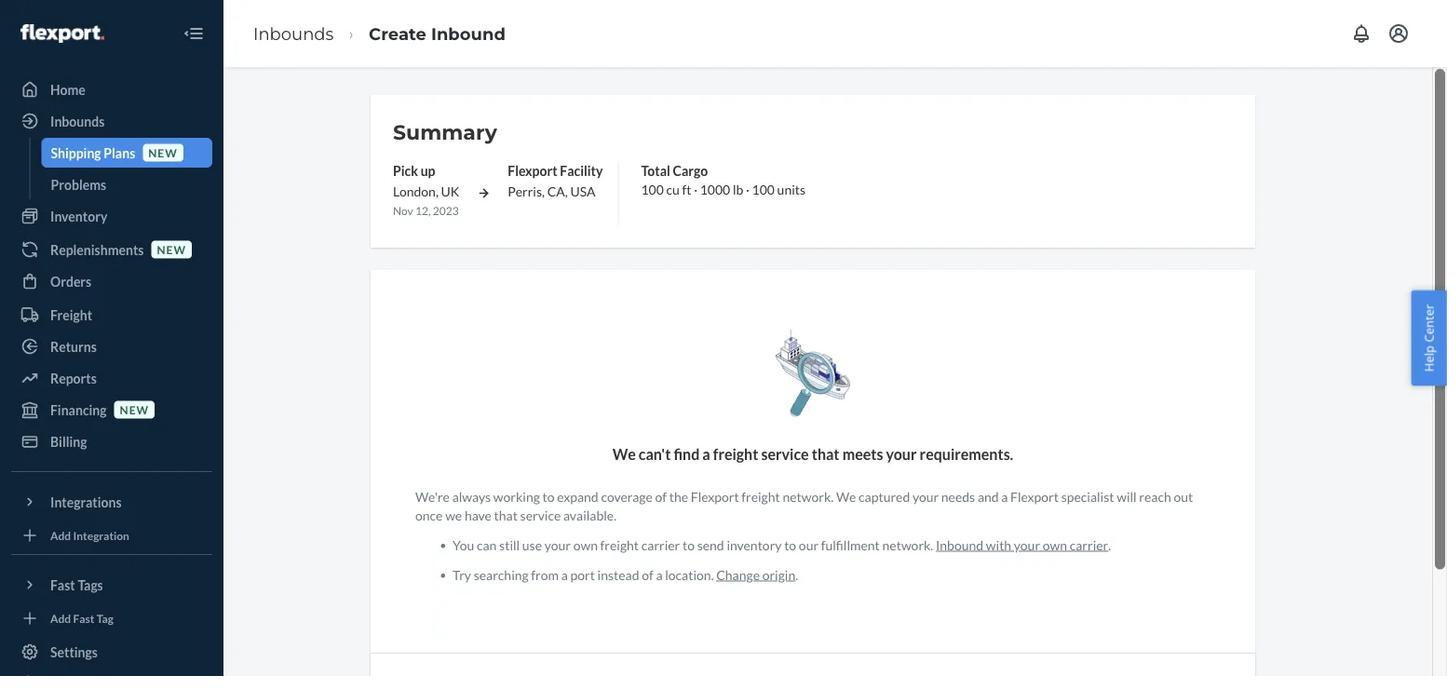 Task type: describe. For each thing, give the bounding box(es) containing it.
the
[[670, 489, 689, 504]]

0 horizontal spatial inbounds
[[50, 113, 105, 129]]

2 horizontal spatial flexport
[[1011, 489, 1059, 504]]

0 vertical spatial inbounds link
[[253, 23, 334, 44]]

inbound with your own carrier button
[[936, 536, 1109, 554]]

we're always working to expand coverage of the flexport freight network. we captured your needs and a flexport specialist will reach out once we have that service available.
[[415, 489, 1194, 523]]

new for shipping plans
[[148, 146, 178, 159]]

0 vertical spatial .
[[1109, 537, 1112, 553]]

your right with
[[1014, 537, 1041, 553]]

a left port
[[561, 567, 568, 583]]

a inside we're always working to expand coverage of the flexport freight network. we captured your needs and a flexport specialist will reach out once we have that service available.
[[1002, 489, 1008, 504]]

add integration
[[50, 529, 129, 542]]

plans
[[104, 145, 135, 161]]

fast inside 'link'
[[73, 612, 94, 625]]

with
[[986, 537, 1012, 553]]

1 horizontal spatial that
[[812, 445, 840, 463]]

reports link
[[11, 363, 212, 393]]

replenishments
[[50, 242, 144, 258]]

help center button
[[1412, 290, 1448, 386]]

of for the
[[655, 489, 667, 504]]

add integration link
[[11, 524, 212, 547]]

we inside we're always working to expand coverage of the flexport freight network. we captured your needs and a flexport specialist will reach out once we have that service available.
[[837, 489, 856, 504]]

units
[[778, 182, 806, 197]]

up
[[421, 163, 436, 179]]

instead
[[598, 567, 640, 583]]

fast tags
[[50, 577, 103, 593]]

usa
[[571, 183, 596, 199]]

close navigation image
[[183, 22, 205, 45]]

flexport inside the flexport facility perris, ca, usa
[[508, 163, 558, 179]]

have
[[465, 507, 492, 523]]

nov
[[393, 203, 413, 217]]

facility
[[560, 163, 603, 179]]

1 vertical spatial .
[[796, 567, 799, 583]]

flexport logo image
[[20, 24, 104, 43]]

integrations button
[[11, 487, 212, 517]]

find
[[674, 445, 700, 463]]

specialist
[[1062, 489, 1115, 504]]

new for financing
[[120, 403, 149, 416]]

send
[[697, 537, 724, 553]]

port
[[571, 567, 595, 583]]

your inside we're always working to expand coverage of the flexport freight network. we captured your needs and a flexport specialist will reach out once we have that service available.
[[913, 489, 939, 504]]

1 100 from the left
[[641, 182, 664, 197]]

add for add integration
[[50, 529, 71, 542]]

lb
[[733, 182, 744, 197]]

ca,
[[547, 183, 568, 199]]

coverage
[[601, 489, 653, 504]]

help
[[1421, 346, 1438, 372]]

home link
[[11, 75, 212, 104]]

billing
[[50, 434, 87, 450]]

still
[[499, 537, 520, 553]]

that inside we're always working to expand coverage of the flexport freight network. we captured your needs and a flexport specialist will reach out once we have that service available.
[[494, 507, 518, 523]]

from
[[531, 567, 559, 583]]

0 vertical spatial we
[[613, 445, 636, 463]]

1 horizontal spatial to
[[683, 537, 695, 553]]

tag
[[97, 612, 114, 625]]

returns
[[50, 339, 97, 354]]

1 own from the left
[[574, 537, 598, 553]]

settings link
[[11, 637, 212, 667]]

meets
[[843, 445, 884, 463]]

your right use
[[545, 537, 571, 553]]

needs
[[942, 489, 976, 504]]

1 · from the left
[[694, 182, 698, 197]]

will
[[1117, 489, 1137, 504]]

2023
[[433, 203, 459, 217]]

a left the location.
[[656, 567, 663, 583]]

location.
[[665, 567, 714, 583]]

london,
[[393, 183, 439, 199]]

expand
[[557, 489, 599, 504]]

problems link
[[41, 170, 212, 199]]

reach
[[1140, 489, 1172, 504]]

we can't find a freight service that meets your requirements.
[[613, 445, 1014, 463]]

1 horizontal spatial inbound
[[936, 537, 984, 553]]

open account menu image
[[1388, 22, 1410, 45]]

fast tags button
[[11, 570, 212, 600]]

our
[[799, 537, 819, 553]]

billing link
[[11, 427, 212, 456]]

create inbound
[[369, 23, 506, 44]]

reports
[[50, 370, 97, 386]]

inventory
[[50, 208, 107, 224]]

2 carrier from the left
[[1070, 537, 1109, 553]]

a right the find
[[703, 445, 711, 463]]

problems
[[51, 177, 106, 192]]

can
[[477, 537, 497, 553]]

available.
[[564, 507, 617, 523]]

open notifications image
[[1351, 22, 1373, 45]]

try searching from a port instead of a location. change origin .
[[453, 567, 799, 583]]

12,
[[416, 203, 431, 217]]

change origin button
[[717, 565, 796, 584]]

1000
[[700, 182, 731, 197]]

shipping plans
[[51, 145, 135, 161]]

fulfillment
[[821, 537, 880, 553]]

uk
[[441, 183, 460, 199]]

returns link
[[11, 332, 212, 361]]

inventory link
[[11, 201, 212, 231]]

2 own from the left
[[1043, 537, 1068, 553]]

1 horizontal spatial network.
[[883, 537, 934, 553]]

captured
[[859, 489, 910, 504]]

settings
[[50, 644, 98, 660]]

1 carrier from the left
[[642, 537, 680, 553]]

0 horizontal spatial inbounds link
[[11, 106, 212, 136]]



Task type: locate. For each thing, give the bounding box(es) containing it.
we left captured at bottom right
[[837, 489, 856, 504]]

breadcrumbs navigation
[[238, 6, 521, 61]]

0 vertical spatial inbound
[[431, 23, 506, 44]]

carrier up the location.
[[642, 537, 680, 553]]

you
[[453, 537, 474, 553]]

1 horizontal spatial service
[[762, 445, 809, 463]]

try
[[453, 567, 471, 583]]

orders
[[50, 273, 92, 289]]

1 horizontal spatial flexport
[[691, 489, 739, 504]]

1 vertical spatial inbound
[[936, 537, 984, 553]]

freight up "instead"
[[601, 537, 639, 553]]

add
[[50, 529, 71, 542], [50, 612, 71, 625]]

0 horizontal spatial service
[[520, 507, 561, 523]]

own right with
[[1043, 537, 1068, 553]]

0 horizontal spatial of
[[642, 567, 654, 583]]

. down the specialist
[[1109, 537, 1112, 553]]

carrier down the specialist
[[1070, 537, 1109, 553]]

to inside we're always working to expand coverage of the flexport freight network. we captured your needs and a flexport specialist will reach out once we have that service available.
[[543, 489, 555, 504]]

0 vertical spatial network.
[[783, 489, 834, 504]]

0 vertical spatial that
[[812, 445, 840, 463]]

of inside we're always working to expand coverage of the flexport freight network. we captured your needs and a flexport specialist will reach out once we have that service available.
[[655, 489, 667, 504]]

flexport right the
[[691, 489, 739, 504]]

that down working
[[494, 507, 518, 523]]

new down reports link
[[120, 403, 149, 416]]

· right lb on the top right of the page
[[746, 182, 750, 197]]

1 vertical spatial fast
[[73, 612, 94, 625]]

service up we're always working to expand coverage of the flexport freight network. we captured your needs and a flexport specialist will reach out once we have that service available.
[[762, 445, 809, 463]]

freight inside we're always working to expand coverage of the flexport freight network. we captured your needs and a flexport specialist will reach out once we have that service available.
[[742, 489, 780, 504]]

integrations
[[50, 494, 122, 510]]

pick
[[393, 163, 418, 179]]

inventory
[[727, 537, 782, 553]]

summary
[[393, 119, 497, 144]]

freight link
[[11, 300, 212, 330]]

of right "instead"
[[642, 567, 654, 583]]

100 down the total on the left top of the page
[[641, 182, 664, 197]]

perris,
[[508, 183, 545, 199]]

1 horizontal spatial .
[[1109, 537, 1112, 553]]

tags
[[78, 577, 103, 593]]

1 vertical spatial freight
[[742, 489, 780, 504]]

we
[[613, 445, 636, 463], [837, 489, 856, 504]]

your left needs
[[913, 489, 939, 504]]

of for a
[[642, 567, 654, 583]]

. down "you can still use your own freight carrier to send inventory to our fulfillment network. inbound with your own carrier ."
[[796, 567, 799, 583]]

a
[[703, 445, 711, 463], [1002, 489, 1008, 504], [561, 567, 568, 583], [656, 567, 663, 583]]

2 · from the left
[[746, 182, 750, 197]]

inbound
[[431, 23, 506, 44], [936, 537, 984, 553]]

integration
[[73, 529, 129, 542]]

once
[[415, 507, 443, 523]]

inbounds
[[253, 23, 334, 44], [50, 113, 105, 129]]

2 vertical spatial freight
[[601, 537, 639, 553]]

0 vertical spatial freight
[[713, 445, 759, 463]]

fast
[[50, 577, 75, 593], [73, 612, 94, 625]]

change
[[717, 567, 760, 583]]

add for add fast tag
[[50, 612, 71, 625]]

can't
[[639, 445, 671, 463]]

freight
[[713, 445, 759, 463], [742, 489, 780, 504], [601, 537, 639, 553]]

help center
[[1421, 304, 1438, 372]]

1 vertical spatial of
[[642, 567, 654, 583]]

that left meets
[[812, 445, 840, 463]]

1 vertical spatial inbounds link
[[11, 106, 212, 136]]

1 vertical spatial new
[[157, 243, 186, 256]]

we're
[[415, 489, 450, 504]]

inbounds link
[[253, 23, 334, 44], [11, 106, 212, 136]]

0 vertical spatial of
[[655, 489, 667, 504]]

fast left the tags
[[50, 577, 75, 593]]

0 horizontal spatial we
[[613, 445, 636, 463]]

100
[[641, 182, 664, 197], [752, 182, 775, 197]]

2 horizontal spatial to
[[785, 537, 797, 553]]

you can still use your own freight carrier to send inventory to our fulfillment network. inbound with your own carrier .
[[453, 537, 1112, 553]]

new right plans
[[148, 146, 178, 159]]

add left integration
[[50, 529, 71, 542]]

create inbound link
[[369, 23, 506, 44]]

1 horizontal spatial carrier
[[1070, 537, 1109, 553]]

ft
[[682, 182, 692, 197]]

of left the
[[655, 489, 667, 504]]

1 vertical spatial network.
[[883, 537, 934, 553]]

freight up 'inventory'
[[742, 489, 780, 504]]

own
[[574, 537, 598, 553], [1043, 537, 1068, 553]]

to left expand
[[543, 489, 555, 504]]

use
[[522, 537, 542, 553]]

that
[[812, 445, 840, 463], [494, 507, 518, 523]]

1 horizontal spatial of
[[655, 489, 667, 504]]

new up orders link at the left top
[[157, 243, 186, 256]]

2 add from the top
[[50, 612, 71, 625]]

1 horizontal spatial we
[[837, 489, 856, 504]]

0 vertical spatial add
[[50, 529, 71, 542]]

1 horizontal spatial own
[[1043, 537, 1068, 553]]

new
[[148, 146, 178, 159], [157, 243, 186, 256], [120, 403, 149, 416]]

0 vertical spatial fast
[[50, 577, 75, 593]]

financing
[[50, 402, 107, 418]]

add fast tag
[[50, 612, 114, 625]]

1 vertical spatial service
[[520, 507, 561, 523]]

fast inside dropdown button
[[50, 577, 75, 593]]

0 vertical spatial inbounds
[[253, 23, 334, 44]]

flexport right and on the bottom of the page
[[1011, 489, 1059, 504]]

origin
[[763, 567, 796, 583]]

your right meets
[[886, 445, 917, 463]]

always
[[452, 489, 491, 504]]

inbound right create at the top of the page
[[431, 23, 506, 44]]

1 horizontal spatial inbounds
[[253, 23, 334, 44]]

out
[[1174, 489, 1194, 504]]

1 horizontal spatial inbounds link
[[253, 23, 334, 44]]

1 vertical spatial that
[[494, 507, 518, 523]]

add fast tag link
[[11, 607, 212, 630]]

1 add from the top
[[50, 529, 71, 542]]

0 horizontal spatial network.
[[783, 489, 834, 504]]

network.
[[783, 489, 834, 504], [883, 537, 934, 553]]

total
[[641, 163, 671, 179]]

own up port
[[574, 537, 598, 553]]

network. down captured at bottom right
[[883, 537, 934, 553]]

0 horizontal spatial 100
[[641, 182, 664, 197]]

inbound inside breadcrumbs 'navigation'
[[431, 23, 506, 44]]

0 horizontal spatial flexport
[[508, 163, 558, 179]]

to left our
[[785, 537, 797, 553]]

0 vertical spatial service
[[762, 445, 809, 463]]

flexport facility perris, ca, usa
[[508, 163, 603, 199]]

fast left "tag"
[[73, 612, 94, 625]]

to left send
[[683, 537, 695, 553]]

service inside we're always working to expand coverage of the flexport freight network. we captured your needs and a flexport specialist will reach out once we have that service available.
[[520, 507, 561, 523]]

total cargo 100 cu ft · 1000 lb · 100 units
[[641, 163, 806, 197]]

create
[[369, 23, 427, 44]]

2 100 from the left
[[752, 182, 775, 197]]

of
[[655, 489, 667, 504], [642, 567, 654, 583]]

0 horizontal spatial .
[[796, 567, 799, 583]]

1 horizontal spatial ·
[[746, 182, 750, 197]]

1 vertical spatial add
[[50, 612, 71, 625]]

network. down we can't find a freight service that meets your requirements.
[[783, 489, 834, 504]]

cu
[[667, 182, 680, 197]]

your
[[886, 445, 917, 463], [913, 489, 939, 504], [545, 537, 571, 553], [1014, 537, 1041, 553]]

we
[[445, 507, 462, 523]]

0 horizontal spatial ·
[[694, 182, 698, 197]]

cargo
[[673, 163, 708, 179]]

to
[[543, 489, 555, 504], [683, 537, 695, 553], [785, 537, 797, 553]]

0 horizontal spatial to
[[543, 489, 555, 504]]

freight
[[50, 307, 92, 323]]

service down working
[[520, 507, 561, 523]]

0 horizontal spatial own
[[574, 537, 598, 553]]

and
[[978, 489, 999, 504]]

freight right the find
[[713, 445, 759, 463]]

0 horizontal spatial that
[[494, 507, 518, 523]]

flexport
[[508, 163, 558, 179], [691, 489, 739, 504], [1011, 489, 1059, 504]]

working
[[494, 489, 540, 504]]

0 horizontal spatial inbound
[[431, 23, 506, 44]]

searching
[[474, 567, 529, 583]]

service
[[762, 445, 809, 463], [520, 507, 561, 523]]

center
[[1421, 304, 1438, 343]]

1 vertical spatial inbounds
[[50, 113, 105, 129]]

pick up london, uk nov 12, 2023
[[393, 163, 460, 217]]

0 vertical spatial new
[[148, 146, 178, 159]]

1 horizontal spatial 100
[[752, 182, 775, 197]]

home
[[50, 82, 86, 97]]

carrier
[[642, 537, 680, 553], [1070, 537, 1109, 553]]

0 horizontal spatial carrier
[[642, 537, 680, 553]]

inbounds inside breadcrumbs 'navigation'
[[253, 23, 334, 44]]

add inside 'link'
[[50, 612, 71, 625]]

requirements.
[[920, 445, 1014, 463]]

inbound left with
[[936, 537, 984, 553]]

2 vertical spatial new
[[120, 403, 149, 416]]

flexport up perris,
[[508, 163, 558, 179]]

new for replenishments
[[157, 243, 186, 256]]

network. inside we're always working to expand coverage of the flexport freight network. we captured your needs and a flexport specialist will reach out once we have that service available.
[[783, 489, 834, 504]]

orders link
[[11, 266, 212, 296]]

a right and on the bottom of the page
[[1002, 489, 1008, 504]]

we left can't
[[613, 445, 636, 463]]

100 right lb on the top right of the page
[[752, 182, 775, 197]]

1 vertical spatial we
[[837, 489, 856, 504]]

add up 'settings' at the bottom
[[50, 612, 71, 625]]

· right ft
[[694, 182, 698, 197]]

shipping
[[51, 145, 101, 161]]



Task type: vqa. For each thing, say whether or not it's contained in the screenshot.
help center link
no



